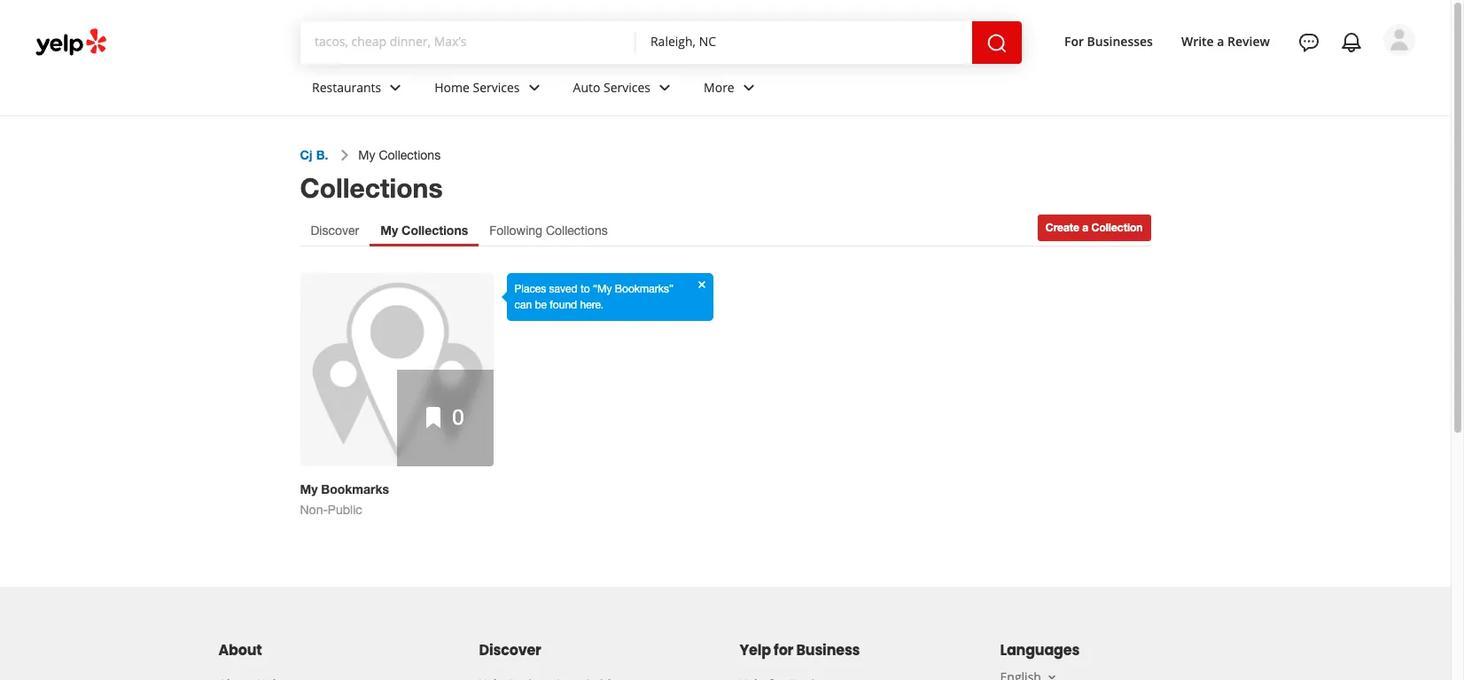 Task type: describe. For each thing, give the bounding box(es) containing it.
auto services link
[[559, 64, 690, 115]]

be
[[535, 299, 547, 311]]

0
[[452, 404, 464, 429]]

businesses
[[1088, 32, 1154, 49]]

collection
[[1092, 221, 1143, 234]]

bookmarks
[[321, 481, 389, 497]]

create a collection
[[1046, 221, 1143, 234]]

can
[[515, 299, 532, 311]]

  text field for address, neighborhood, city, state or zip text field
[[651, 33, 958, 52]]

cj b. image
[[1384, 24, 1416, 56]]

cj b. link
[[300, 147, 328, 162]]

my bookmarks non-public
[[300, 481, 389, 517]]

cj b.
[[300, 147, 328, 162]]

create
[[1046, 221, 1080, 234]]

business
[[797, 640, 860, 661]]

yelp
[[740, 640, 771, 661]]

16 chevron down v2 image
[[1045, 670, 1060, 680]]

address, neighborhood, city, state or zip text field
[[651, 33, 958, 51]]

cj
[[300, 147, 313, 162]]

auto
[[573, 79, 601, 95]]

a for review
[[1218, 32, 1225, 49]]

discover link
[[300, 215, 370, 247]]

collections up to
[[546, 223, 608, 238]]

search image
[[987, 32, 1008, 54]]

following
[[490, 223, 543, 238]]

tacos, cheap dinner, Max's text field
[[315, 33, 622, 51]]

yelp for business
[[740, 640, 860, 661]]

1 horizontal spatial discover
[[479, 640, 542, 661]]

"my
[[593, 283, 612, 295]]

my collections inside "tab list"
[[381, 223, 468, 238]]

services for auto services
[[604, 79, 651, 95]]

24 chevron down v2 image
[[738, 77, 760, 98]]

auto services
[[573, 79, 651, 95]]

write
[[1182, 32, 1214, 49]]

my collections tab list
[[300, 215, 619, 247]]

my bookmarks link
[[300, 481, 493, 497]]

non-
[[300, 503, 328, 517]]

write a review link
[[1175, 25, 1278, 57]]

24 chevron down v2 image for auto services
[[654, 77, 676, 98]]

here.
[[580, 299, 604, 311]]



Task type: vqa. For each thing, say whether or not it's contained in the screenshot.
Burger
no



Task type: locate. For each thing, give the bounding box(es) containing it.
0 horizontal spatial   text field
[[315, 33, 622, 52]]

search image
[[987, 32, 1008, 54]]

1 vertical spatial discover
[[479, 640, 542, 661]]

24 chevron down v2 image inside restaurants link
[[385, 77, 406, 98]]

services right auto
[[604, 79, 651, 95]]

0 link
[[300, 273, 493, 466]]

create a collection button
[[1038, 215, 1151, 241]]

home services link
[[421, 64, 559, 115]]

2 horizontal spatial 24 chevron down v2 image
[[654, 77, 676, 98]]

24 chevron down v2 image for restaurants
[[385, 77, 406, 98]]

notifications image
[[1342, 32, 1363, 53]]

my
[[359, 148, 376, 162], [381, 223, 398, 238], [300, 481, 318, 497]]

more link
[[690, 64, 774, 115]]

services for home services
[[473, 79, 520, 95]]

my collections link
[[370, 215, 479, 247]]

for businesses
[[1065, 32, 1154, 49]]

0 vertical spatial a
[[1218, 32, 1225, 49]]

a inside "button"
[[1083, 221, 1089, 234]]

1 24 chevron down v2 image from the left
[[385, 77, 406, 98]]

a right create on the top right of the page
[[1083, 221, 1089, 234]]

2 24 chevron down v2 image from the left
[[524, 77, 545, 98]]

0 horizontal spatial discover
[[311, 223, 359, 238]]

to
[[581, 283, 590, 295]]

public
[[328, 503, 362, 517]]

services right home
[[473, 79, 520, 95]]

for
[[1065, 32, 1084, 49]]

my right discover link
[[381, 223, 398, 238]]

  text field
[[315, 33, 622, 52], [651, 33, 958, 52]]

review
[[1228, 32, 1271, 49]]

1 horizontal spatial a
[[1218, 32, 1225, 49]]

collections
[[379, 148, 441, 162], [300, 172, 443, 204], [402, 223, 468, 238], [546, 223, 608, 238]]

found
[[550, 299, 577, 311]]

my right b.
[[359, 148, 376, 162]]

1 vertical spatial my
[[381, 223, 398, 238]]

languages
[[1001, 640, 1080, 661]]

0 vertical spatial my
[[359, 148, 376, 162]]

messages image
[[1299, 32, 1320, 53]]

following collections link
[[479, 215, 619, 247]]

my inside my bookmarks non-public
[[300, 481, 318, 497]]

my inside "tab list"
[[381, 223, 398, 238]]

2 services from the left
[[604, 79, 651, 95]]

2 vertical spatial my
[[300, 481, 318, 497]]

0 vertical spatial my collections
[[359, 148, 441, 162]]

my collections
[[359, 148, 441, 162], [381, 223, 468, 238]]

about
[[219, 640, 262, 661]]

places saved to "my bookmarks" can be found here.
[[515, 283, 674, 311]]

collections left following at top left
[[402, 223, 468, 238]]

  text field up 24 chevron down v2 image
[[651, 33, 958, 52]]

24 chevron down v2 image inside auto services link
[[654, 77, 676, 98]]

2 horizontal spatial my
[[381, 223, 398, 238]]

discover
[[311, 223, 359, 238], [479, 640, 542, 661]]

24 chevron down v2 image left auto
[[524, 77, 545, 98]]

a for collection
[[1083, 221, 1089, 234]]

24 chevron down v2 image for home services
[[524, 77, 545, 98]]

for businesses link
[[1058, 25, 1161, 57]]

24 chevron down v2 image right restaurants
[[385, 77, 406, 98]]

1 vertical spatial a
[[1083, 221, 1089, 234]]

restaurants
[[312, 79, 381, 95]]

0 horizontal spatial a
[[1083, 221, 1089, 234]]

home
[[435, 79, 470, 95]]

collections up my collections link on the top left of page
[[379, 148, 441, 162]]

discover inside my collections "tab list"
[[311, 223, 359, 238]]

2   text field from the left
[[651, 33, 958, 52]]

b.
[[316, 147, 328, 162]]

a right write at the right top of the page
[[1218, 32, 1225, 49]]

1 vertical spatial my collections
[[381, 223, 468, 238]]

0 horizontal spatial my
[[300, 481, 318, 497]]

24 chevron down v2 image
[[385, 77, 406, 98], [524, 77, 545, 98], [654, 77, 676, 98]]

more
[[704, 79, 735, 95]]

messages image
[[1299, 32, 1320, 53]]

1 horizontal spatial services
[[604, 79, 651, 95]]

  text field for tacos, cheap dinner, max's text field
[[315, 33, 622, 52]]

services
[[473, 79, 520, 95], [604, 79, 651, 95]]

notifications image
[[1342, 32, 1363, 53]]

None search field
[[301, 21, 1044, 64]]

1   text field from the left
[[315, 33, 622, 52]]

collections up discover link
[[300, 172, 443, 204]]

places
[[515, 283, 546, 295]]

0 horizontal spatial services
[[473, 79, 520, 95]]

1 horizontal spatial my
[[359, 148, 376, 162]]

24 chevron down v2 image right the auto services
[[654, 77, 676, 98]]

bookmarks"
[[615, 283, 674, 295]]

home services
[[435, 79, 520, 95]]

0 horizontal spatial 24 chevron down v2 image
[[385, 77, 406, 98]]

for
[[774, 640, 794, 661]]

1 horizontal spatial   text field
[[651, 33, 958, 52]]

0 vertical spatial discover
[[311, 223, 359, 238]]

following collections
[[490, 223, 608, 238]]

saved
[[549, 283, 578, 295]]

1 services from the left
[[473, 79, 520, 95]]

24 chevron down v2 image inside home services link
[[524, 77, 545, 98]]

  text field up the home services
[[315, 33, 622, 52]]

restaurants link
[[298, 64, 421, 115]]

1 horizontal spatial 24 chevron down v2 image
[[524, 77, 545, 98]]

my up non-
[[300, 481, 318, 497]]

write a review
[[1182, 32, 1271, 49]]

a
[[1218, 32, 1225, 49], [1083, 221, 1089, 234]]

3 24 chevron down v2 image from the left
[[654, 77, 676, 98]]



